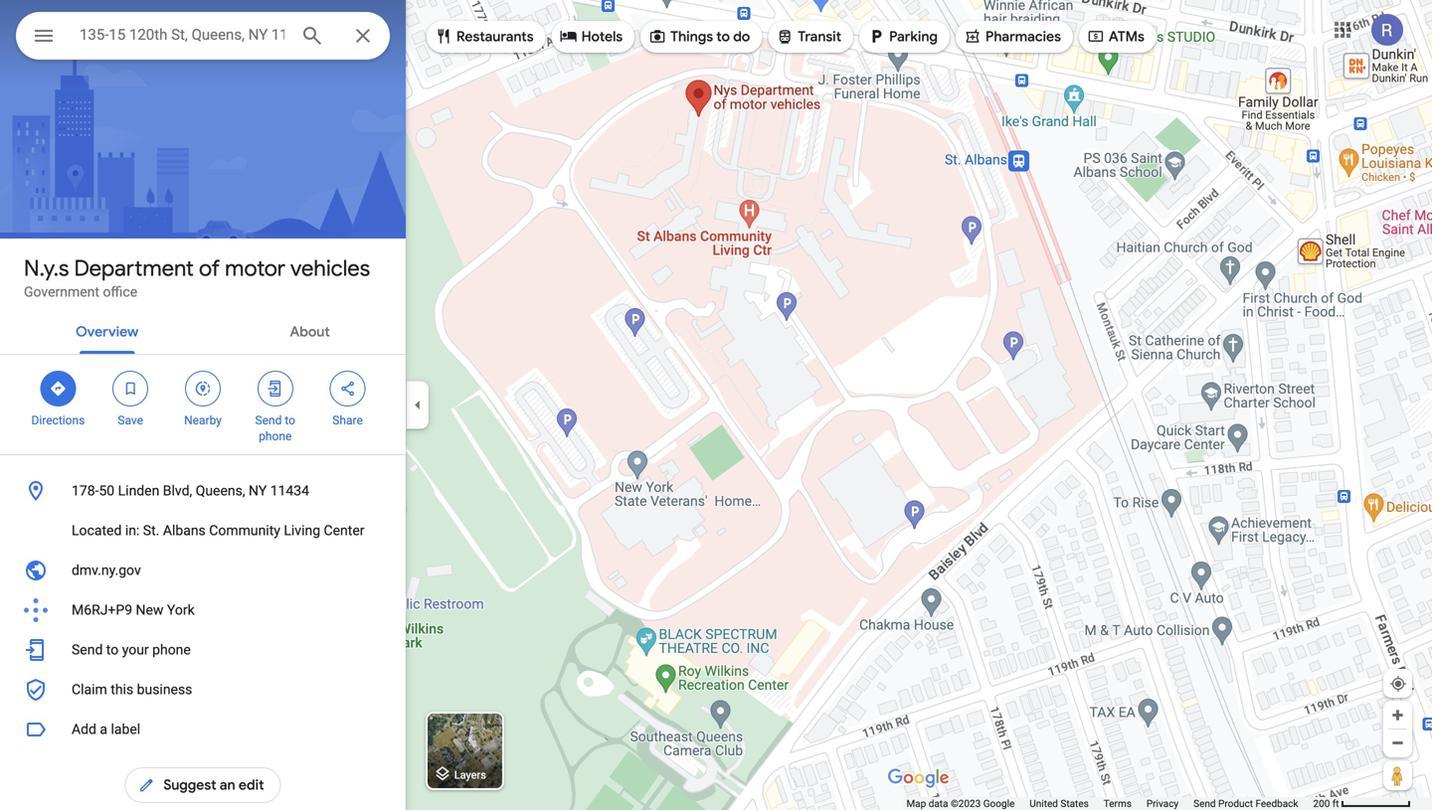 Task type: locate. For each thing, give the bounding box(es) containing it.
to for send to your phone
[[106, 642, 119, 658]]

1 horizontal spatial phone
[[259, 430, 292, 444]]

add
[[72, 722, 96, 738]]

albans
[[163, 523, 206, 539]]

st.
[[143, 523, 159, 539]]

2 vertical spatial to
[[106, 642, 119, 658]]


[[964, 25, 982, 47]]

add a label
[[72, 722, 140, 738]]

1 horizontal spatial to
[[285, 414, 295, 428]]

178-50 linden blvd, queens, ny 11434
[[72, 483, 309, 499]]

1 vertical spatial to
[[285, 414, 295, 428]]

a
[[100, 722, 107, 738]]

send up "claim"
[[72, 642, 103, 658]]

in:
[[125, 523, 140, 539]]

actions for n.y.s department of motor vehicles region
[[0, 355, 406, 455]]

n.y.s department of motor vehicles main content
[[0, 0, 406, 811]]

send inside button
[[1194, 798, 1216, 810]]

to inside the "send to phone"
[[285, 414, 295, 428]]

tab list containing overview
[[0, 306, 406, 354]]

send inside the "send to phone"
[[255, 414, 282, 428]]

©2023
[[951, 798, 981, 810]]

nearby
[[184, 414, 222, 428]]

2 horizontal spatial send
[[1194, 798, 1216, 810]]

m6rj+p9 new york
[[72, 602, 195, 619]]

information for n.y.s department of motor vehicles region
[[0, 471, 406, 710]]

2 vertical spatial send
[[1194, 798, 1216, 810]]

0 horizontal spatial phone
[[152, 642, 191, 658]]

business
[[137, 682, 192, 698]]

1 vertical spatial phone
[[152, 642, 191, 658]]


[[122, 378, 139, 400]]

0 vertical spatial to
[[716, 28, 730, 46]]

government
[[24, 284, 99, 300]]

to inside button
[[106, 642, 119, 658]]

community
[[209, 523, 280, 539]]

directions
[[31, 414, 85, 428]]

things
[[670, 28, 713, 46]]

footer
[[907, 798, 1313, 811]]

zoom in image
[[1390, 708, 1405, 723]]

0 horizontal spatial send
[[72, 642, 103, 658]]

add a label button
[[0, 710, 406, 750]]

phone down 
[[259, 430, 292, 444]]

to left "your"
[[106, 642, 119, 658]]

claim
[[72, 682, 107, 698]]

united states button
[[1030, 798, 1089, 811]]

claim this business link
[[0, 670, 406, 710]]

feedback
[[1256, 798, 1298, 810]]

privacy
[[1147, 798, 1179, 810]]

None field
[[80, 23, 284, 47]]

united
[[1030, 798, 1058, 810]]

government office button
[[24, 282, 137, 302]]

linden
[[118, 483, 159, 499]]

send to your phone button
[[0, 631, 406, 670]]

phone right "your"
[[152, 642, 191, 658]]

send product feedback button
[[1194, 798, 1298, 811]]

center
[[324, 523, 365, 539]]

living
[[284, 523, 320, 539]]

terms button
[[1104, 798, 1132, 811]]

phone inside the "send to phone"
[[259, 430, 292, 444]]

0 horizontal spatial to
[[106, 642, 119, 658]]

 search field
[[16, 12, 390, 64]]

show street view coverage image
[[1384, 761, 1412, 791]]

send
[[255, 414, 282, 428], [72, 642, 103, 658], [1194, 798, 1216, 810]]

 things to do
[[649, 25, 750, 47]]

atms
[[1109, 28, 1145, 46]]

 button
[[16, 12, 72, 64]]

located in: st. albans community living center button
[[0, 511, 406, 551]]

tab list
[[0, 306, 406, 354]]

footer containing map data ©2023 google
[[907, 798, 1313, 811]]

 pharmacies
[[964, 25, 1061, 47]]

pharmacies
[[986, 28, 1061, 46]]


[[867, 25, 885, 47]]


[[649, 25, 667, 47]]

send left product
[[1194, 798, 1216, 810]]

n.y.s department of motor vehicles government office
[[24, 255, 370, 300]]

send down 
[[255, 414, 282, 428]]

0 vertical spatial send
[[255, 414, 282, 428]]

none field inside "135-15 120th st, queens, ny 11420" field
[[80, 23, 284, 47]]

m6rj+p9
[[72, 602, 132, 619]]

0 vertical spatial phone
[[259, 430, 292, 444]]

to
[[716, 28, 730, 46], [285, 414, 295, 428], [106, 642, 119, 658]]

2 horizontal spatial to
[[716, 28, 730, 46]]

m6rj+p9 new york button
[[0, 591, 406, 631]]

motor
[[225, 255, 285, 282]]

phone inside button
[[152, 642, 191, 658]]

google maps element
[[0, 0, 1432, 811]]


[[339, 378, 357, 400]]


[[138, 775, 156, 797]]

1 horizontal spatial send
[[255, 414, 282, 428]]

phone
[[259, 430, 292, 444], [152, 642, 191, 658]]

200 ft button
[[1313, 798, 1411, 810]]

terms
[[1104, 798, 1132, 810]]

data
[[929, 798, 948, 810]]

to left do
[[716, 28, 730, 46]]

 parking
[[867, 25, 938, 47]]

to for send to phone
[[285, 414, 295, 428]]

to left "share"
[[285, 414, 295, 428]]

1 vertical spatial send
[[72, 642, 103, 658]]

about
[[290, 323, 330, 341]]

send inside button
[[72, 642, 103, 658]]

office
[[103, 284, 137, 300]]

claim this business
[[72, 682, 192, 698]]

178-50 linden blvd, queens, ny 11434 button
[[0, 471, 406, 511]]



Task type: vqa. For each thing, say whether or not it's contained in the screenshot.
Actions for N.y.s Department of motor vehicles region
yes



Task type: describe. For each thing, give the bounding box(es) containing it.
do
[[733, 28, 750, 46]]

google account: ruby anderson  
(rubyanndersson@gmail.com) image
[[1372, 14, 1403, 46]]

overview
[[76, 323, 139, 341]]

 restaurants
[[435, 25, 534, 47]]

save
[[118, 414, 143, 428]]

show your location image
[[1389, 675, 1407, 693]]

dmv.ny.gov link
[[0, 551, 406, 591]]

send to your phone
[[72, 642, 191, 658]]

restaurants
[[457, 28, 534, 46]]

tab list inside "google maps" element
[[0, 306, 406, 354]]

 suggest an edit
[[138, 775, 264, 797]]


[[435, 25, 453, 47]]

hotels
[[582, 28, 623, 46]]

send for send to your phone
[[72, 642, 103, 658]]

united states
[[1030, 798, 1089, 810]]

50
[[99, 483, 115, 499]]

footer inside "google maps" element
[[907, 798, 1313, 811]]

200
[[1313, 798, 1330, 810]]

to inside the  things to do
[[716, 28, 730, 46]]

google
[[983, 798, 1015, 810]]

york
[[167, 602, 195, 619]]

collapse side panel image
[[407, 394, 429, 416]]

department
[[74, 255, 194, 282]]

located
[[72, 523, 122, 539]]


[[49, 378, 67, 400]]

 atms
[[1087, 25, 1145, 47]]

11434
[[270, 483, 309, 499]]

layers
[[454, 769, 486, 782]]

about button
[[274, 306, 346, 354]]

135-15 120th St, Queens, NY 11420 field
[[16, 12, 390, 60]]

this
[[111, 682, 133, 698]]


[[560, 25, 578, 47]]

n.y.s
[[24, 255, 69, 282]]


[[266, 378, 284, 400]]

ny
[[249, 483, 267, 499]]

dmv.ny.gov
[[72, 562, 141, 579]]

200 ft
[[1313, 798, 1339, 810]]

of
[[199, 255, 220, 282]]

new
[[136, 602, 164, 619]]

your
[[122, 642, 149, 658]]


[[32, 21, 56, 50]]

suggest
[[164, 777, 216, 795]]

send to phone
[[255, 414, 295, 444]]

product
[[1218, 798, 1253, 810]]

blvd,
[[163, 483, 192, 499]]

parking
[[889, 28, 938, 46]]

send product feedback
[[1194, 798, 1298, 810]]

 transit
[[776, 25, 842, 47]]

map
[[907, 798, 926, 810]]


[[776, 25, 794, 47]]

privacy button
[[1147, 798, 1179, 811]]

located in: st. albans community living center
[[72, 523, 365, 539]]

share
[[333, 414, 363, 428]]

178-
[[72, 483, 99, 499]]

 hotels
[[560, 25, 623, 47]]

ft
[[1333, 798, 1339, 810]]

vehicles
[[290, 255, 370, 282]]

zoom out image
[[1390, 736, 1405, 751]]

overview button
[[60, 306, 154, 354]]

queens,
[[196, 483, 245, 499]]

states
[[1061, 798, 1089, 810]]

send for send product feedback
[[1194, 798, 1216, 810]]

send for send to phone
[[255, 414, 282, 428]]

transit
[[798, 28, 842, 46]]

edit
[[239, 777, 264, 795]]


[[194, 378, 212, 400]]

an
[[220, 777, 235, 795]]

label
[[111, 722, 140, 738]]


[[1087, 25, 1105, 47]]



